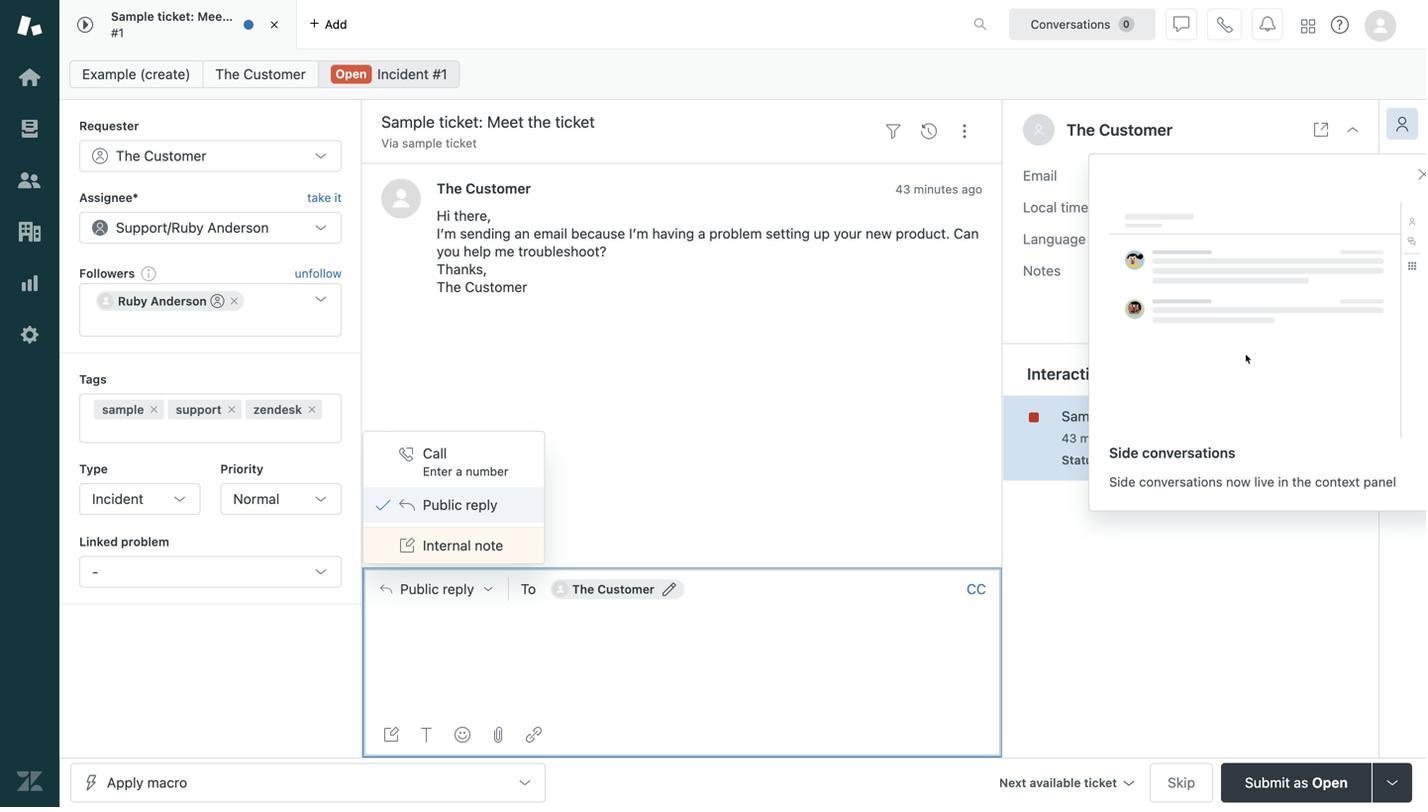 Task type: describe. For each thing, give the bounding box(es) containing it.
add button
[[297, 0, 359, 49]]

43 inside sample ticket: meet the ticket 43 minutes ago status open
[[1062, 431, 1077, 445]]

internal note
[[423, 537, 503, 553]]

0 horizontal spatial problem
[[121, 535, 169, 549]]

english (united states)
[[1116, 231, 1263, 247]]

call enter a number
[[423, 445, 508, 478]]

ticket: for sample ticket: meet the ticket 43 minutes ago status open
[[1113, 408, 1152, 424]]

view more details image
[[1313, 122, 1329, 138]]

live
[[1254, 474, 1274, 489]]

sample ticket: meet the ticket #1
[[111, 9, 285, 40]]

internal
[[423, 537, 471, 553]]

internal note menu item
[[363, 528, 544, 563]]

linked problem
[[79, 535, 169, 549]]

thu, 16:02 cst
[[1116, 199, 1215, 215]]

cc button
[[967, 580, 986, 598]]

panel
[[1363, 474, 1396, 489]]

via sample ticket
[[381, 136, 477, 150]]

meet for sample ticket: meet the ticket 43 minutes ago status open
[[1156, 408, 1189, 424]]

number
[[466, 464, 508, 478]]

macro
[[147, 774, 187, 791]]

next
[[999, 776, 1026, 790]]

support / ruby anderson
[[116, 219, 269, 235]]

Public reply composer text field
[[371, 610, 993, 651]]

customer up there,
[[466, 180, 531, 196]]

setting
[[766, 225, 810, 242]]

the customer inside requester element
[[116, 147, 206, 164]]

email button
[[1003, 160, 1379, 192]]

customer left edit user image
[[597, 582, 654, 596]]

linked
[[79, 535, 118, 549]]

anderson inside assignee* element
[[207, 219, 269, 235]]

troubleshoot?
[[518, 243, 607, 259]]

assignee* element
[[79, 212, 342, 243]]

hi there, i'm sending an email because i'm having a problem setting up your new product. can you help me troubleshoot? thanks, the customer
[[437, 207, 979, 295]]

cc
[[967, 581, 986, 597]]

take
[[307, 191, 331, 204]]

call menu item
[[363, 436, 544, 487]]

zendesk image
[[17, 768, 43, 794]]

your
[[834, 225, 862, 242]]

minutes inside sample ticket: meet the ticket 43 minutes ago status open
[[1080, 431, 1124, 445]]

customer@example.com image
[[552, 581, 568, 597]]

2 i'm from the left
[[629, 225, 648, 242]]

linked problem element
[[79, 556, 342, 588]]

notifications image
[[1260, 16, 1276, 32]]

0 horizontal spatial minutes
[[914, 182, 958, 196]]

customer context image
[[1394, 116, 1410, 132]]

thu,
[[1116, 199, 1145, 215]]

hide composer image
[[674, 559, 690, 575]]

public reply inside "popup button"
[[400, 581, 474, 597]]

open inside sample ticket: meet the ticket 43 minutes ago status open
[[1103, 453, 1133, 467]]

example (create)
[[82, 66, 191, 82]]

hi
[[437, 207, 450, 224]]

customer inside the customer link
[[243, 66, 306, 82]]

Add user notes text field
[[1116, 261, 1355, 328]]

the inside secondary "element"
[[215, 66, 240, 82]]

events image
[[921, 123, 937, 139]]

side conversations now live in the context panel
[[1109, 474, 1396, 489]]

can
[[954, 225, 979, 242]]

close image inside tabs tab list
[[264, 15, 284, 35]]

get help image
[[1331, 16, 1349, 34]]

example (create) button
[[69, 60, 203, 88]]

type
[[79, 462, 108, 476]]

ticket inside sample ticket: meet the ticket 43 minutes ago status open
[[1217, 408, 1252, 424]]

conversations for side conversations
[[1142, 445, 1236, 461]]

ruby anderson
[[118, 294, 207, 308]]

user is an agent image
[[211, 294, 225, 308]]

the inside hi there, i'm sending an email because i'm having a problem setting up your new product. can you help me troubleshoot? thanks, the customer
[[437, 279, 461, 295]]

ruby inside option
[[118, 294, 147, 308]]

problem inside hi there, i'm sending an email because i'm having a problem setting up your new product. can you help me troubleshoot? thanks, the customer
[[709, 225, 762, 242]]

incident button
[[79, 483, 201, 515]]

the customer up thu,
[[1067, 120, 1173, 139]]

requester element
[[79, 140, 342, 172]]

add link (cmd k) image
[[526, 727, 542, 743]]

conversations button
[[1009, 8, 1156, 40]]

customer inside requester element
[[144, 147, 206, 164]]

tags
[[79, 373, 107, 386]]

english
[[1116, 231, 1162, 247]]

format text image
[[419, 727, 435, 743]]

(create)
[[140, 66, 191, 82]]

the customer right customer@example.com image
[[572, 582, 654, 596]]

the right customer@example.com image
[[572, 582, 594, 596]]

states)
[[1217, 231, 1263, 247]]

info on adding followers image
[[141, 265, 157, 281]]

remove image for sample
[[148, 404, 160, 416]]

#1 inside sample ticket: meet the ticket #1
[[111, 26, 124, 40]]

to
[[521, 581, 536, 597]]

16:02
[[1148, 199, 1184, 215]]

in
[[1278, 474, 1289, 489]]

because
[[571, 225, 625, 242]]

0 horizontal spatial 43
[[895, 182, 910, 196]]

note
[[475, 537, 503, 553]]

me
[[495, 243, 514, 259]]

up
[[814, 225, 830, 242]]

views image
[[17, 116, 43, 142]]

add
[[325, 17, 347, 31]]

ticket actions image
[[957, 123, 972, 139]]

take it
[[307, 191, 342, 204]]

customers image
[[17, 167, 43, 193]]

the customer link inside secondary "element"
[[202, 60, 319, 88]]

reporting image
[[17, 270, 43, 296]]

-
[[92, 563, 98, 580]]

1 horizontal spatial close image
[[1345, 122, 1361, 138]]

apply
[[107, 774, 144, 791]]

an
[[514, 225, 530, 242]]

admin image
[[17, 322, 43, 348]]

the inside requester element
[[116, 147, 140, 164]]

customer up email button
[[1099, 120, 1173, 139]]

product.
[[896, 225, 950, 242]]

ago inside sample ticket: meet the ticket 43 minutes ago status open
[[1128, 431, 1149, 445]]

rubyanndersson@gmail.com image
[[98, 293, 114, 309]]

a inside call enter a number
[[456, 464, 462, 478]]

context
[[1315, 474, 1360, 489]]

organizations image
[[17, 219, 43, 245]]

unfollow button
[[295, 264, 342, 282]]

incident for incident
[[92, 491, 143, 507]]

/
[[167, 219, 171, 235]]

insert emojis image
[[455, 727, 470, 743]]

anderson inside option
[[151, 294, 207, 308]]

incident for incident #1
[[377, 66, 429, 82]]

it
[[334, 191, 342, 204]]

priority
[[220, 462, 263, 476]]

avatar image
[[381, 179, 421, 218]]

0 horizontal spatial 43 minutes ago text field
[[895, 182, 982, 196]]

unfollow
[[295, 266, 342, 280]]

email
[[534, 225, 567, 242]]

help
[[464, 243, 491, 259]]

get started image
[[17, 64, 43, 90]]

requester
[[79, 119, 139, 133]]

submit
[[1245, 774, 1290, 791]]

secondary element
[[59, 54, 1426, 94]]

public reply menu item
[[363, 487, 544, 523]]

button displays agent's chat status as invisible. image
[[1174, 16, 1189, 32]]

zendesk support image
[[17, 13, 43, 39]]

public reply button
[[362, 568, 508, 610]]

conversations
[[1031, 17, 1110, 31]]

sending
[[460, 225, 511, 242]]



Task type: vqa. For each thing, say whether or not it's contained in the screenshot.
rightmost 2
no



Task type: locate. For each thing, give the bounding box(es) containing it.
43 minutes ago text field up status
[[1062, 431, 1149, 445]]

close image right view more details image
[[1345, 122, 1361, 138]]

public down internal
[[400, 581, 439, 597]]

sample
[[402, 136, 442, 150], [102, 403, 144, 417]]

1 i'm from the left
[[437, 225, 456, 242]]

email
[[1023, 167, 1057, 184]]

conversations
[[1142, 445, 1236, 461], [1139, 474, 1223, 489]]

sample for sample ticket: meet the ticket #1
[[111, 9, 154, 23]]

the down the thanks,
[[437, 279, 461, 295]]

the for sample ticket: meet the ticket 43 minutes ago status open
[[1192, 408, 1213, 424]]

public reply inside 'menu item'
[[423, 496, 498, 513]]

the
[[215, 66, 240, 82], [1067, 120, 1095, 139], [116, 147, 140, 164], [437, 180, 462, 196], [437, 279, 461, 295], [572, 582, 594, 596]]

customer up /
[[144, 147, 206, 164]]

customer inside hi there, i'm sending an email because i'm having a problem setting up your new product. can you help me troubleshoot? thanks, the customer
[[465, 279, 527, 295]]

1 vertical spatial open
[[1103, 453, 1133, 467]]

1 vertical spatial public reply
[[400, 581, 474, 597]]

sample up the example (create)
[[111, 9, 154, 23]]

support
[[116, 219, 167, 235]]

remove image for support
[[226, 404, 237, 416]]

example
[[82, 66, 136, 82]]

ticket right available
[[1084, 776, 1117, 790]]

2 vertical spatial open
[[1312, 774, 1348, 791]]

ticket right via
[[446, 136, 477, 150]]

0 vertical spatial ticket:
[[157, 9, 194, 23]]

0 vertical spatial ago
[[962, 182, 982, 196]]

close image
[[264, 15, 284, 35], [1345, 122, 1361, 138]]

1 horizontal spatial ruby
[[171, 219, 204, 235]]

1 vertical spatial conversations
[[1139, 474, 1223, 489]]

public inside "popup button"
[[400, 581, 439, 597]]

customer
[[243, 66, 306, 82], [1099, 120, 1173, 139], [144, 147, 206, 164], [466, 180, 531, 196], [465, 279, 527, 295], [597, 582, 654, 596]]

the up time
[[1067, 120, 1095, 139]]

anderson right /
[[207, 219, 269, 235]]

user image
[[1033, 124, 1045, 136], [1035, 125, 1043, 135]]

open
[[336, 67, 367, 81], [1103, 453, 1133, 467], [1312, 774, 1348, 791]]

meet inside sample ticket: meet the ticket #1
[[197, 9, 227, 23]]

1 vertical spatial #1
[[432, 66, 447, 82]]

0 vertical spatial side
[[1109, 445, 1139, 461]]

notes
[[1023, 262, 1061, 279]]

conversations for side conversations now live in the context panel
[[1139, 474, 1223, 489]]

0 vertical spatial open
[[336, 67, 367, 81]]

2 horizontal spatial open
[[1312, 774, 1348, 791]]

close image left add dropdown button
[[264, 15, 284, 35]]

0 horizontal spatial sample
[[111, 9, 154, 23]]

1 horizontal spatial anderson
[[207, 219, 269, 235]]

language
[[1023, 231, 1086, 247]]

1 vertical spatial incident
[[92, 491, 143, 507]]

#1
[[111, 26, 124, 40], [432, 66, 447, 82]]

1 side from the top
[[1109, 445, 1139, 461]]

the customer down requester
[[116, 147, 206, 164]]

(united
[[1166, 231, 1213, 247]]

incident down type
[[92, 491, 143, 507]]

tab containing sample ticket: meet the ticket
[[59, 0, 297, 50]]

submit as open
[[1245, 774, 1348, 791]]

0 horizontal spatial the
[[230, 9, 249, 23]]

ticket left add dropdown button
[[252, 9, 285, 23]]

1 vertical spatial ruby
[[118, 294, 147, 308]]

tabs tab list
[[59, 0, 953, 50]]

sample right via
[[402, 136, 442, 150]]

1 horizontal spatial incident
[[377, 66, 429, 82]]

1 vertical spatial 43 minutes ago text field
[[1062, 431, 1149, 445]]

0 vertical spatial problem
[[709, 225, 762, 242]]

ticket: inside sample ticket: meet the ticket 43 minutes ago status open
[[1113, 408, 1152, 424]]

0 vertical spatial the customer link
[[202, 60, 319, 88]]

public reply
[[423, 496, 498, 513], [400, 581, 474, 597]]

0 vertical spatial ruby
[[171, 219, 204, 235]]

as
[[1294, 774, 1308, 791]]

zendesk
[[253, 403, 302, 417]]

the up 'side conversations'
[[1192, 408, 1213, 424]]

#1 inside secondary "element"
[[432, 66, 447, 82]]

a
[[698, 225, 706, 242], [456, 464, 462, 478]]

sample for sample ticket: meet the ticket 43 minutes ago status open
[[1062, 408, 1109, 424]]

call
[[423, 445, 447, 461]]

0 vertical spatial the
[[230, 9, 249, 23]]

remove image right support
[[226, 404, 237, 416]]

1 horizontal spatial sample
[[402, 136, 442, 150]]

skip
[[1168, 774, 1195, 791]]

a right having at left
[[698, 225, 706, 242]]

via
[[381, 136, 399, 150]]

reply down number
[[466, 496, 498, 513]]

0 horizontal spatial ticket:
[[157, 9, 194, 23]]

1 vertical spatial the customer link
[[437, 180, 531, 196]]

ago
[[962, 182, 982, 196], [1128, 431, 1149, 445]]

the customer down sample ticket: meet the ticket #1
[[215, 66, 306, 82]]

public inside 'menu item'
[[423, 496, 462, 513]]

43
[[895, 182, 910, 196], [1062, 431, 1077, 445]]

conversations up the now
[[1142, 445, 1236, 461]]

1 vertical spatial problem
[[121, 535, 169, 549]]

remove image
[[228, 295, 240, 307], [148, 404, 160, 416], [226, 404, 237, 416], [306, 404, 318, 416]]

sample down the 'tags'
[[102, 403, 144, 417]]

1 horizontal spatial ago
[[1128, 431, 1149, 445]]

minutes up status
[[1080, 431, 1124, 445]]

reply down the internal note 'menu item'
[[443, 581, 474, 597]]

0 vertical spatial meet
[[197, 9, 227, 23]]

ruby inside assignee* element
[[171, 219, 204, 235]]

the left add dropdown button
[[230, 9, 249, 23]]

0 vertical spatial public
[[423, 496, 462, 513]]

public reply down enter
[[423, 496, 498, 513]]

the inside sample ticket: meet the ticket #1
[[230, 9, 249, 23]]

1 horizontal spatial problem
[[709, 225, 762, 242]]

thanks,
[[437, 261, 487, 277]]

0 vertical spatial 43
[[895, 182, 910, 196]]

take it button
[[307, 188, 342, 208]]

1 vertical spatial meet
[[1156, 408, 1189, 424]]

0 vertical spatial minutes
[[914, 182, 958, 196]]

#1 up example
[[111, 26, 124, 40]]

ticket inside popup button
[[1084, 776, 1117, 790]]

43 up status
[[1062, 431, 1077, 445]]

1 horizontal spatial 43
[[1062, 431, 1077, 445]]

status
[[1062, 453, 1099, 467]]

draft mode image
[[383, 727, 399, 743]]

0 vertical spatial close image
[[264, 15, 284, 35]]

meet
[[197, 9, 227, 23], [1156, 408, 1189, 424]]

0 vertical spatial incident
[[377, 66, 429, 82]]

incident #1
[[377, 66, 447, 82]]

1 vertical spatial sample
[[102, 403, 144, 417]]

incident up via
[[377, 66, 429, 82]]

filter image
[[885, 123, 901, 139]]

skip button
[[1150, 763, 1213, 803]]

2 horizontal spatial the
[[1292, 474, 1311, 489]]

Subject field
[[377, 110, 871, 134]]

reply inside "popup button"
[[443, 581, 474, 597]]

open inside secondary "element"
[[336, 67, 367, 81]]

0 horizontal spatial open
[[336, 67, 367, 81]]

1 vertical spatial side
[[1109, 474, 1135, 489]]

2 vertical spatial the
[[1292, 474, 1311, 489]]

the customer up there,
[[437, 180, 531, 196]]

problem down 'incident' popup button on the left
[[121, 535, 169, 549]]

problem left setting
[[709, 225, 762, 242]]

local
[[1023, 199, 1057, 215]]

new
[[866, 225, 892, 242]]

ticket: for sample ticket: meet the ticket #1
[[157, 9, 194, 23]]

0 horizontal spatial incident
[[92, 491, 143, 507]]

anderson
[[207, 219, 269, 235], [151, 294, 207, 308]]

0 horizontal spatial meet
[[197, 9, 227, 23]]

0 vertical spatial sample
[[402, 136, 442, 150]]

0 horizontal spatial the customer link
[[202, 60, 319, 88]]

incident
[[377, 66, 429, 82], [92, 491, 143, 507]]

2 side from the top
[[1109, 474, 1135, 489]]

the
[[230, 9, 249, 23], [1192, 408, 1213, 424], [1292, 474, 1311, 489]]

minutes up product.
[[914, 182, 958, 196]]

local time
[[1023, 199, 1088, 215]]

the inside sample ticket: meet the ticket 43 minutes ago status open
[[1192, 408, 1213, 424]]

next available ticket button
[[990, 763, 1142, 806]]

incident inside popup button
[[92, 491, 143, 507]]

followers element
[[79, 283, 342, 337]]

0 vertical spatial a
[[698, 225, 706, 242]]

meet up example (create) button
[[197, 9, 227, 23]]

problem
[[709, 225, 762, 242], [121, 535, 169, 549]]

1 vertical spatial the
[[1192, 408, 1213, 424]]

43 minutes ago text field
[[895, 182, 982, 196], [1062, 431, 1149, 445]]

the customer
[[215, 66, 306, 82], [1067, 120, 1173, 139], [116, 147, 206, 164], [437, 180, 531, 196], [572, 582, 654, 596]]

the right in
[[1292, 474, 1311, 489]]

0 horizontal spatial ago
[[962, 182, 982, 196]]

0 horizontal spatial #1
[[111, 26, 124, 40]]

remove image for zendesk
[[306, 404, 318, 416]]

1 horizontal spatial #1
[[432, 66, 447, 82]]

1 horizontal spatial meet
[[1156, 408, 1189, 424]]

1 horizontal spatial a
[[698, 225, 706, 242]]

reply inside 'menu item'
[[466, 496, 498, 513]]

i'm
[[437, 225, 456, 242], [629, 225, 648, 242]]

anderson left user is an agent icon in the left of the page
[[151, 294, 207, 308]]

sample inside sample ticket: meet the ticket #1
[[111, 9, 154, 23]]

followers
[[79, 266, 135, 280]]

side conversations
[[1109, 445, 1236, 461]]

a inside hi there, i'm sending an email because i'm having a problem setting up your new product. can you help me troubleshoot? thanks, the customer
[[698, 225, 706, 242]]

having
[[652, 225, 694, 242]]

reply
[[466, 496, 498, 513], [443, 581, 474, 597]]

sample up status
[[1062, 408, 1109, 424]]

ruby
[[171, 219, 204, 235], [118, 294, 147, 308]]

1 horizontal spatial the customer link
[[437, 180, 531, 196]]

ruby right support
[[171, 219, 204, 235]]

interactions
[[1027, 364, 1117, 383]]

0 horizontal spatial a
[[456, 464, 462, 478]]

normal button
[[220, 483, 342, 515]]

ruby anderson option
[[96, 291, 244, 311]]

1 vertical spatial minutes
[[1080, 431, 1124, 445]]

i'm up you
[[437, 225, 456, 242]]

meet for sample ticket: meet the ticket #1
[[197, 9, 227, 23]]

meet up 'side conversations'
[[1156, 408, 1189, 424]]

the down requester
[[116, 147, 140, 164]]

0 horizontal spatial ruby
[[118, 294, 147, 308]]

open right as on the bottom right
[[1312, 774, 1348, 791]]

1 vertical spatial sample
[[1062, 408, 1109, 424]]

1 horizontal spatial sample
[[1062, 408, 1109, 424]]

time
[[1061, 199, 1088, 215]]

i'm left having at left
[[629, 225, 648, 242]]

0 vertical spatial conversations
[[1142, 445, 1236, 461]]

43 up product.
[[895, 182, 910, 196]]

side for side conversations
[[1109, 445, 1139, 461]]

0 vertical spatial sample
[[111, 9, 154, 23]]

1 horizontal spatial minutes
[[1080, 431, 1124, 445]]

add attachment image
[[490, 727, 506, 743]]

0 horizontal spatial anderson
[[151, 294, 207, 308]]

side for side conversations now live in the context panel
[[1109, 474, 1135, 489]]

the up hi
[[437, 180, 462, 196]]

43 minutes ago text field up product.
[[895, 182, 982, 196]]

1 horizontal spatial 43 minutes ago text field
[[1062, 431, 1149, 445]]

a right enter
[[456, 464, 462, 478]]

0 horizontal spatial i'm
[[437, 225, 456, 242]]

open down add
[[336, 67, 367, 81]]

the down sample ticket: meet the ticket #1
[[215, 66, 240, 82]]

the customer link up there,
[[437, 180, 531, 196]]

0 vertical spatial 43 minutes ago text field
[[895, 182, 982, 196]]

there,
[[454, 207, 491, 224]]

public down enter
[[423, 496, 462, 513]]

apps image
[[1394, 203, 1410, 219]]

public reply down internal
[[400, 581, 474, 597]]

sample ticket: meet the ticket 43 minutes ago status open
[[1062, 408, 1252, 467]]

1 vertical spatial ticket:
[[1113, 408, 1152, 424]]

0 vertical spatial reply
[[466, 496, 498, 513]]

assignee*
[[79, 191, 138, 204]]

1 vertical spatial ago
[[1128, 431, 1149, 445]]

incident inside secondary "element"
[[377, 66, 429, 82]]

support
[[176, 403, 222, 417]]

ticket up the now
[[1217, 408, 1252, 424]]

sample inside sample ticket: meet the ticket 43 minutes ago status open
[[1062, 408, 1109, 424]]

1 horizontal spatial i'm
[[629, 225, 648, 242]]

now
[[1226, 474, 1251, 489]]

ticket: up (create)
[[157, 9, 194, 23]]

43 minutes ago
[[895, 182, 982, 196]]

enter
[[423, 464, 452, 478]]

remove image right user is an agent icon in the left of the page
[[228, 295, 240, 307]]

ruby right rubyanndersson@gmail.com image
[[118, 294, 147, 308]]

normal
[[233, 491, 279, 507]]

0 vertical spatial #1
[[111, 26, 124, 40]]

1 vertical spatial public
[[400, 581, 439, 597]]

1 vertical spatial 43
[[1062, 431, 1077, 445]]

remove image left support
[[148, 404, 160, 416]]

meet inside sample ticket: meet the ticket 43 minutes ago status open
[[1156, 408, 1189, 424]]

ticket: up 'side conversations'
[[1113, 408, 1152, 424]]

0 horizontal spatial sample
[[102, 403, 144, 417]]

ticket inside sample ticket: meet the ticket #1
[[252, 9, 285, 23]]

the customer link down sample ticket: meet the ticket #1
[[202, 60, 319, 88]]

side right status
[[1109, 445, 1139, 461]]

0 vertical spatial anderson
[[207, 219, 269, 235]]

1 horizontal spatial ticket:
[[1113, 408, 1152, 424]]

cst
[[1188, 199, 1215, 215]]

main element
[[0, 0, 59, 807]]

0 horizontal spatial close image
[[264, 15, 284, 35]]

customer down add dropdown button
[[243, 66, 306, 82]]

1 vertical spatial a
[[456, 464, 462, 478]]

remove image right zendesk
[[306, 404, 318, 416]]

edit user image
[[662, 582, 676, 596]]

zendesk products image
[[1301, 19, 1315, 33]]

open right status
[[1103, 453, 1133, 467]]

1 vertical spatial anderson
[[151, 294, 207, 308]]

the for sample ticket: meet the ticket #1
[[230, 9, 249, 23]]

apply macro
[[107, 774, 187, 791]]

displays possible ticket submission types image
[[1384, 775, 1400, 791]]

side down sample ticket: meet the ticket 43 minutes ago status open
[[1109, 474, 1135, 489]]

available
[[1030, 776, 1081, 790]]

#1 up via sample ticket
[[432, 66, 447, 82]]

conversations down 'side conversations'
[[1139, 474, 1223, 489]]

1 vertical spatial close image
[[1345, 122, 1361, 138]]

next available ticket
[[999, 776, 1117, 790]]

tab
[[59, 0, 297, 50]]

ticket: inside sample ticket: meet the ticket #1
[[157, 9, 194, 23]]

the customer inside secondary "element"
[[215, 66, 306, 82]]

0 vertical spatial public reply
[[423, 496, 498, 513]]

customer down me
[[465, 279, 527, 295]]

1 vertical spatial reply
[[443, 581, 474, 597]]

1 horizontal spatial open
[[1103, 453, 1133, 467]]

1 horizontal spatial the
[[1192, 408, 1213, 424]]



